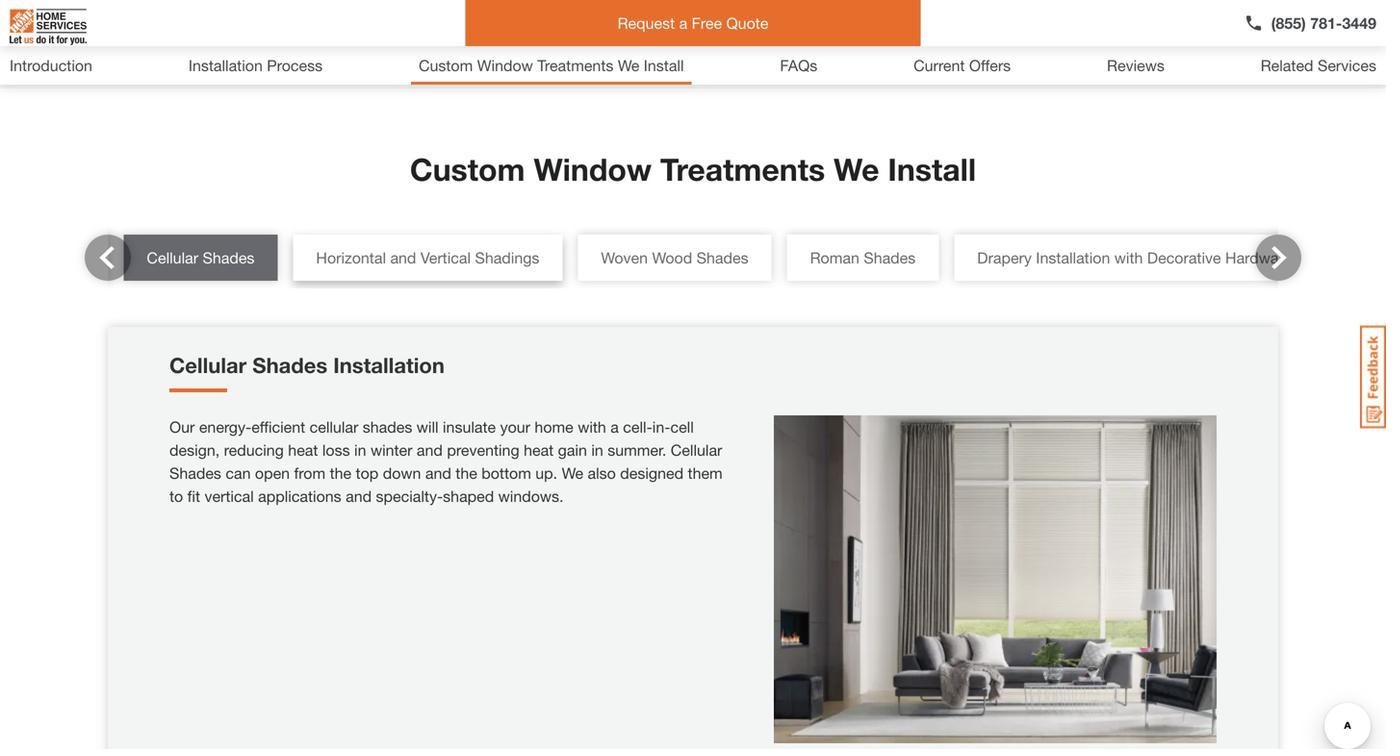 Task type: vqa. For each thing, say whether or not it's contained in the screenshot.
'Drapery'
yes



Task type: describe. For each thing, give the bounding box(es) containing it.
fit
[[187, 488, 200, 506]]

shades for cellular shades
[[203, 249, 255, 267]]

a inside button
[[679, 14, 688, 32]]

home
[[535, 418, 574, 437]]

hardware
[[1225, 249, 1292, 267]]

winter
[[371, 441, 412, 460]]

shades for roman shades
[[864, 249, 916, 267]]

design,
[[169, 441, 220, 460]]

cellular shades button
[[124, 235, 278, 281]]

shades inside our energy-efficient cellular shades will insulate your home with a cell-in-cell design, reducing heat loss in winter and preventing heat gain in summer. cellular shades can open from the top down and the bottom up. we also designed them to fit vertical applications and specialty-shaped windows.
[[169, 464, 221, 483]]

feedback link image
[[1360, 325, 1386, 429]]

(855) 781-3449
[[1271, 14, 1377, 32]]

faqs
[[780, 56, 818, 75]]

0 horizontal spatial installation
[[188, 56, 263, 75]]

from
[[294, 464, 326, 483]]

2 heat from the left
[[524, 441, 554, 460]]

drapery installation with decorative hardware button
[[954, 235, 1315, 281]]

current offers
[[914, 56, 1011, 75]]

offers
[[969, 56, 1011, 75]]

cellular shades
[[147, 249, 255, 267]]

our energy-efficient cellular shades will insulate your home with a cell-in-cell design, reducing heat loss in winter and preventing heat gain in summer. cellular shades can open from the top down and the bottom up. we also designed them to fit vertical applications and specialty-shaped windows.
[[169, 418, 723, 506]]

do it for you logo image
[[10, 1, 87, 53]]

can
[[226, 464, 251, 483]]

loss
[[322, 441, 350, 460]]

3449
[[1342, 14, 1377, 32]]

shadings
[[475, 249, 540, 267]]

cellular shades installation
[[169, 353, 445, 378]]

to
[[169, 488, 183, 506]]

0 vertical spatial window
[[477, 56, 533, 75]]

request a free quote
[[618, 14, 769, 32]]

specialty-
[[376, 488, 443, 506]]

1 horizontal spatial install
[[888, 151, 976, 188]]

(855)
[[1271, 14, 1306, 32]]

with inside button
[[1115, 249, 1143, 267]]

introduction
[[10, 56, 92, 75]]

up.
[[536, 464, 557, 483]]

2 the from the left
[[456, 464, 477, 483]]

roman
[[810, 249, 860, 267]]

horizontal and vertical shadings button
[[293, 235, 563, 281]]

cellular shades image
[[774, 416, 1217, 744]]

and down the will
[[417, 441, 443, 460]]

cellular
[[310, 418, 358, 437]]

1 the from the left
[[330, 464, 351, 483]]

roman shades button
[[787, 235, 939, 281]]

efficient
[[251, 418, 305, 437]]

installation inside button
[[1036, 249, 1110, 267]]

decorative
[[1147, 249, 1221, 267]]

free
[[692, 14, 722, 32]]

installation process
[[188, 56, 323, 75]]

will
[[417, 418, 439, 437]]

down
[[383, 464, 421, 483]]

(855) 781-3449 link
[[1244, 12, 1377, 35]]

0 horizontal spatial install
[[644, 56, 684, 75]]

cellular inside our energy-efficient cellular shades will insulate your home with a cell-in-cell design, reducing heat loss in winter and preventing heat gain in summer. cellular shades can open from the top down and the bottom up. we also designed them to fit vertical applications and specialty-shaped windows.
[[671, 441, 722, 460]]

in-
[[652, 418, 670, 437]]

0 vertical spatial custom
[[419, 56, 473, 75]]

1 horizontal spatial window
[[534, 151, 652, 188]]

1 heat from the left
[[288, 441, 318, 460]]

preventing
[[447, 441, 519, 460]]

1 horizontal spatial installation
[[333, 353, 445, 378]]

1 vertical spatial custom
[[410, 151, 525, 188]]

2 in from the left
[[591, 441, 603, 460]]

1 horizontal spatial treatments
[[660, 151, 825, 188]]

0 vertical spatial treatments
[[537, 56, 614, 75]]

drapery
[[977, 249, 1032, 267]]

energy-
[[199, 418, 251, 437]]

and right down
[[425, 464, 451, 483]]

process
[[267, 56, 323, 75]]

current
[[914, 56, 965, 75]]

summer.
[[608, 441, 666, 460]]

drapery installation with decorative hardware
[[977, 249, 1292, 267]]



Task type: locate. For each thing, give the bounding box(es) containing it.
with left decorative on the top right
[[1115, 249, 1143, 267]]

we down gain
[[562, 464, 583, 483]]

heat up up.
[[524, 441, 554, 460]]

we up the roman shades button
[[834, 151, 879, 188]]

0 horizontal spatial the
[[330, 464, 351, 483]]

and
[[390, 249, 416, 267], [417, 441, 443, 460], [425, 464, 451, 483], [346, 488, 372, 506]]

0 vertical spatial installation
[[188, 56, 263, 75]]

0 horizontal spatial in
[[354, 441, 366, 460]]

1 horizontal spatial with
[[1115, 249, 1143, 267]]

wood
[[652, 249, 692, 267]]

quote
[[726, 14, 769, 32]]

1 in from the left
[[354, 441, 366, 460]]

2 horizontal spatial we
[[834, 151, 879, 188]]

a left the cell-
[[611, 418, 619, 437]]

window
[[477, 56, 533, 75], [534, 151, 652, 188]]

install
[[644, 56, 684, 75], [888, 151, 976, 188]]

treatments
[[537, 56, 614, 75], [660, 151, 825, 188]]

the down 'loss'
[[330, 464, 351, 483]]

designed
[[620, 464, 684, 483]]

1 vertical spatial install
[[888, 151, 976, 188]]

0 vertical spatial install
[[644, 56, 684, 75]]

in
[[354, 441, 366, 460], [591, 441, 603, 460]]

we
[[618, 56, 640, 75], [834, 151, 879, 188], [562, 464, 583, 483]]

top
[[356, 464, 379, 483]]

cellular for cellular shades
[[147, 249, 198, 267]]

the up shaped
[[456, 464, 477, 483]]

related
[[1261, 56, 1314, 75]]

1 horizontal spatial a
[[679, 14, 688, 32]]

a inside our energy-efficient cellular shades will insulate your home with a cell-in-cell design, reducing heat loss in winter and preventing heat gain in summer. cellular shades can open from the top down and the bottom up. we also designed them to fit vertical applications and specialty-shaped windows.
[[611, 418, 619, 437]]

windows.
[[498, 488, 564, 506]]

1 vertical spatial we
[[834, 151, 879, 188]]

related services
[[1261, 56, 1377, 75]]

and inside button
[[390, 249, 416, 267]]

1 vertical spatial treatments
[[660, 151, 825, 188]]

1 horizontal spatial heat
[[524, 441, 554, 460]]

woven wood shades
[[601, 249, 749, 267]]

installation right drapery
[[1036, 249, 1110, 267]]

1 horizontal spatial in
[[591, 441, 603, 460]]

0 horizontal spatial a
[[611, 418, 619, 437]]

horizontal
[[316, 249, 386, 267]]

1 vertical spatial installation
[[1036, 249, 1110, 267]]

0 vertical spatial a
[[679, 14, 688, 32]]

2 vertical spatial cellular
[[671, 441, 722, 460]]

them
[[688, 464, 723, 483]]

reducing
[[224, 441, 284, 460]]

our
[[169, 418, 195, 437]]

applications
[[258, 488, 341, 506]]

we inside our energy-efficient cellular shades will insulate your home with a cell-in-cell design, reducing heat loss in winter and preventing heat gain in summer. cellular shades can open from the top down and the bottom up. we also designed them to fit vertical applications and specialty-shaped windows.
[[562, 464, 583, 483]]

cellular inside button
[[147, 249, 198, 267]]

1 horizontal spatial we
[[618, 56, 640, 75]]

1 vertical spatial a
[[611, 418, 619, 437]]

1 vertical spatial custom window treatments we install
[[410, 151, 976, 188]]

request a free quote button
[[465, 0, 921, 46]]

2 horizontal spatial installation
[[1036, 249, 1110, 267]]

insulate
[[443, 418, 496, 437]]

reviews
[[1107, 56, 1165, 75]]

we down request
[[618, 56, 640, 75]]

cellular for cellular shades installation
[[169, 353, 247, 378]]

custom window treatments we install
[[419, 56, 684, 75], [410, 151, 976, 188]]

0 vertical spatial with
[[1115, 249, 1143, 267]]

and down top
[[346, 488, 372, 506]]

open
[[255, 464, 290, 483]]

1 vertical spatial with
[[578, 418, 606, 437]]

installation left process
[[188, 56, 263, 75]]

woven wood shades button
[[578, 235, 772, 281]]

2 vertical spatial we
[[562, 464, 583, 483]]

heat up the from
[[288, 441, 318, 460]]

0 horizontal spatial heat
[[288, 441, 318, 460]]

vertical
[[421, 249, 471, 267]]

custom
[[419, 56, 473, 75], [410, 151, 525, 188]]

shaped
[[443, 488, 494, 506]]

with inside our energy-efficient cellular shades will insulate your home with a cell-in-cell design, reducing heat loss in winter and preventing heat gain in summer. cellular shades can open from the top down and the bottom up. we also designed them to fit vertical applications and specialty-shaped windows.
[[578, 418, 606, 437]]

0 vertical spatial custom window treatments we install
[[419, 56, 684, 75]]

cellular
[[147, 249, 198, 267], [169, 353, 247, 378], [671, 441, 722, 460]]

request
[[618, 14, 675, 32]]

bottom
[[482, 464, 531, 483]]

shades for cellular shades installation
[[253, 353, 327, 378]]

installation
[[188, 56, 263, 75], [1036, 249, 1110, 267], [333, 353, 445, 378]]

woven
[[601, 249, 648, 267]]

a left free
[[679, 14, 688, 32]]

cell
[[670, 418, 694, 437]]

gain
[[558, 441, 587, 460]]

shades
[[203, 249, 255, 267], [697, 249, 749, 267], [864, 249, 916, 267], [253, 353, 327, 378], [169, 464, 221, 483]]

2 vertical spatial installation
[[333, 353, 445, 378]]

vertical
[[205, 488, 254, 506]]

your
[[500, 418, 530, 437]]

and left vertical
[[390, 249, 416, 267]]

services
[[1318, 56, 1377, 75]]

1 vertical spatial cellular
[[169, 353, 247, 378]]

shades
[[363, 418, 412, 437]]

a
[[679, 14, 688, 32], [611, 418, 619, 437]]

the
[[330, 464, 351, 483], [456, 464, 477, 483]]

0 horizontal spatial with
[[578, 418, 606, 437]]

installation up "shades"
[[333, 353, 445, 378]]

781-
[[1310, 14, 1342, 32]]

0 horizontal spatial we
[[562, 464, 583, 483]]

0 horizontal spatial treatments
[[537, 56, 614, 75]]

in up top
[[354, 441, 366, 460]]

heat
[[288, 441, 318, 460], [524, 441, 554, 460]]

1 vertical spatial window
[[534, 151, 652, 188]]

0 vertical spatial we
[[618, 56, 640, 75]]

1 horizontal spatial the
[[456, 464, 477, 483]]

with up gain
[[578, 418, 606, 437]]

with
[[1115, 249, 1143, 267], [578, 418, 606, 437]]

also
[[588, 464, 616, 483]]

horizontal and vertical shadings
[[316, 249, 540, 267]]

in up also
[[591, 441, 603, 460]]

0 vertical spatial cellular
[[147, 249, 198, 267]]

0 horizontal spatial window
[[477, 56, 533, 75]]

cell-
[[623, 418, 652, 437]]

roman shades
[[810, 249, 916, 267]]



